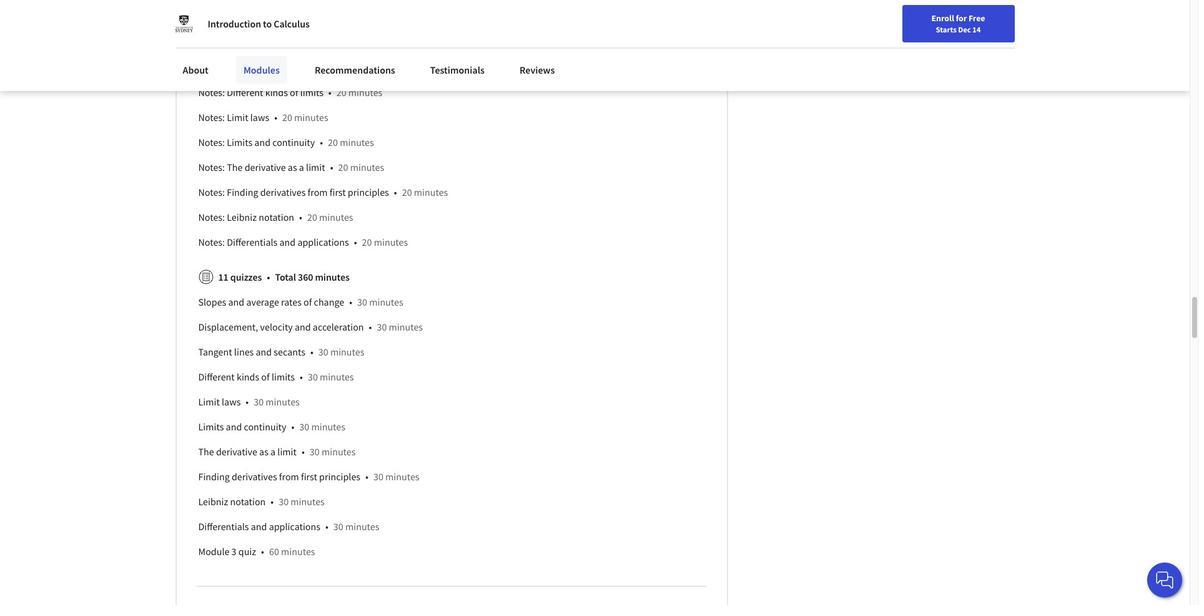 Task type: describe. For each thing, give the bounding box(es) containing it.
introduction to calculus
[[208, 17, 310, 30]]

of down tangent lines and secants • 30 minutes
[[261, 371, 270, 383]]

of down "• total 360 minutes"
[[304, 296, 312, 308]]

1 vertical spatial notation
[[230, 496, 266, 508]]

0 vertical spatial finding
[[227, 186, 258, 198]]

1 vertical spatial rates
[[281, 296, 302, 308]]

1 vertical spatial the
[[198, 446, 214, 458]]

and down "limit laws • 30 minutes"
[[226, 421, 242, 433]]

tangent lines and secants • 30 minutes
[[198, 346, 364, 358]]

limits and continuity • 30 minutes
[[198, 421, 345, 433]]

0 vertical spatial applications
[[298, 236, 349, 248]]

and down slopes and average rates of change • 30 minutes
[[295, 321, 311, 333]]

1 vertical spatial acceleration
[[313, 321, 364, 333]]

0 vertical spatial derivative
[[245, 161, 286, 173]]

slopes and average rates of change • 30 minutes
[[198, 296, 403, 308]]

0 vertical spatial secants
[[302, 61, 334, 74]]

testimonials link
[[423, 56, 492, 84]]

notes: for notes: different kinds of limits • 20 minutes
[[198, 86, 225, 98]]

total
[[275, 271, 296, 283]]

of up notes: displacement, velocity and acceleration • 20 minutes
[[332, 11, 340, 24]]

leibniz notation • 30 minutes
[[198, 496, 325, 508]]

hide info about module content region
[[198, 0, 705, 569]]

0 vertical spatial kinds
[[265, 86, 288, 98]]

1 vertical spatial limit
[[277, 446, 297, 458]]

notes: for notes: tangent lines and secants • 20 minutes
[[198, 61, 225, 74]]

3
[[231, 546, 236, 558]]

1 vertical spatial finding
[[198, 471, 230, 483]]

0 vertical spatial tangent
[[227, 61, 261, 74]]

1 vertical spatial kinds
[[237, 371, 259, 383]]

0 vertical spatial differentials
[[227, 236, 277, 248]]

notes: for notes: slopes and average rates of change
[[198, 11, 225, 24]]

calculus
[[274, 17, 310, 30]]

1 horizontal spatial limit
[[306, 161, 325, 173]]

and left calculus
[[257, 11, 273, 24]]

for
[[956, 12, 967, 24]]

1 vertical spatial from
[[279, 471, 299, 483]]

1 vertical spatial applications
[[269, 521, 320, 533]]

starts
[[936, 24, 957, 34]]

reviews link
[[512, 56, 562, 84]]

notes: for notes: finding derivatives from first principles • 20 minutes
[[198, 186, 225, 198]]

1 vertical spatial as
[[259, 446, 268, 458]]

notes: limits and continuity • 20 minutes
[[198, 136, 374, 148]]

and down notes: limit laws • 20 minutes
[[254, 136, 270, 148]]

11 quizzes
[[218, 271, 262, 283]]

1 horizontal spatial limit
[[227, 111, 248, 123]]

1 horizontal spatial from
[[308, 186, 328, 198]]

enroll
[[931, 12, 954, 24]]

360
[[298, 271, 313, 283]]

quiz
[[238, 546, 256, 558]]

1 horizontal spatial rates
[[310, 11, 330, 24]]

of down notes: tangent lines and secants • 20 minutes
[[290, 86, 298, 98]]

0 vertical spatial first
[[330, 186, 346, 198]]

1 vertical spatial leibniz
[[198, 496, 228, 508]]

14
[[972, 24, 981, 34]]

0 vertical spatial acceleration
[[341, 36, 392, 49]]

1 vertical spatial first
[[301, 471, 317, 483]]

1 vertical spatial tangent
[[198, 346, 232, 358]]

1 vertical spatial average
[[246, 296, 279, 308]]

modules
[[243, 64, 280, 76]]

reviews
[[520, 64, 555, 76]]

notes: differentials and applications • 20 minutes
[[198, 236, 408, 248]]

notes: the derivative as a limit • 20 minutes
[[198, 161, 384, 173]]

1 vertical spatial slopes
[[198, 296, 226, 308]]

notes: slopes and average rates of change
[[198, 11, 373, 24]]

0 horizontal spatial a
[[270, 446, 275, 458]]

and down 'notes: leibniz notation • 20 minutes'
[[279, 236, 296, 248]]

enroll for free starts dec 14
[[931, 12, 985, 34]]

and up notes: different kinds of limits • 20 minutes on the top left of the page
[[284, 61, 300, 74]]

notes: leibniz notation • 20 minutes
[[198, 211, 353, 223]]



Task type: vqa. For each thing, say whether or not it's contained in the screenshot.
topmost first
yes



Task type: locate. For each thing, give the bounding box(es) containing it.
limit laws • 30 minutes
[[198, 396, 300, 408]]

0 horizontal spatial as
[[259, 446, 268, 458]]

average
[[275, 11, 308, 24], [246, 296, 279, 308]]

limits down "limit laws • 30 minutes"
[[198, 421, 224, 433]]

free
[[968, 12, 985, 24]]

6 notes: from the top
[[198, 136, 225, 148]]

3 notes: from the top
[[198, 61, 225, 74]]

0 horizontal spatial limits
[[198, 421, 224, 433]]

applications up 60
[[269, 521, 320, 533]]

secants up different kinds of limits • 30 minutes
[[274, 346, 305, 358]]

1 horizontal spatial limits
[[227, 136, 252, 148]]

0 vertical spatial principles
[[348, 186, 389, 198]]

0 horizontal spatial limit
[[277, 446, 297, 458]]

as down limits and continuity • 30 minutes
[[259, 446, 268, 458]]

different up "limit laws • 30 minutes"
[[198, 371, 235, 383]]

derivatives
[[260, 186, 306, 198], [232, 471, 277, 483]]

1 vertical spatial continuity
[[244, 421, 286, 433]]

0 horizontal spatial limits
[[272, 371, 295, 383]]

velocity up tangent lines and secants • 30 minutes
[[260, 321, 293, 333]]

testimonials
[[430, 64, 485, 76]]

1 vertical spatial lines
[[234, 346, 254, 358]]

acceleration
[[341, 36, 392, 49], [313, 321, 364, 333]]

english button
[[928, 0, 1003, 41]]

• total 360 minutes
[[267, 271, 350, 283]]

about link
[[175, 56, 216, 84]]

0 vertical spatial limits
[[300, 86, 323, 98]]

finding
[[227, 186, 258, 198], [198, 471, 230, 483]]

rates
[[310, 11, 330, 24], [281, 296, 302, 308]]

a down limits and continuity • 30 minutes
[[270, 446, 275, 458]]

laws up notes: limits and continuity • 20 minutes
[[250, 111, 269, 123]]

a
[[299, 161, 304, 173], [270, 446, 275, 458]]

0 horizontal spatial kinds
[[237, 371, 259, 383]]

secants
[[302, 61, 334, 74], [274, 346, 305, 358]]

rates down total
[[281, 296, 302, 308]]

0 horizontal spatial slopes
[[198, 296, 226, 308]]

first down notes: the derivative as a limit • 20 minutes
[[330, 186, 346, 198]]

derivative
[[245, 161, 286, 173], [216, 446, 257, 458]]

1 vertical spatial derivative
[[216, 446, 257, 458]]

derivatives up 'notes: leibniz notation • 20 minutes'
[[260, 186, 306, 198]]

rates up notes: displacement, velocity and acceleration • 20 minutes
[[310, 11, 330, 24]]

lines
[[263, 61, 282, 74], [234, 346, 254, 358]]

limit
[[306, 161, 325, 173], [277, 446, 297, 458]]

displacement, down introduction to calculus
[[227, 36, 287, 49]]

change up displacement, velocity and acceleration • 30 minutes
[[314, 296, 344, 308]]

first
[[330, 186, 346, 198], [301, 471, 317, 483]]

minutes
[[417, 36, 451, 49], [359, 61, 393, 74], [348, 86, 382, 98], [294, 111, 328, 123], [340, 136, 374, 148], [350, 161, 384, 173], [414, 186, 448, 198], [319, 211, 353, 223], [374, 236, 408, 248], [315, 271, 350, 283], [369, 296, 403, 308], [389, 321, 423, 333], [330, 346, 364, 358], [320, 371, 354, 383], [266, 396, 300, 408], [311, 421, 345, 433], [322, 446, 356, 458], [385, 471, 419, 483], [291, 496, 325, 508], [345, 521, 379, 533], [281, 546, 315, 558]]

notes: different kinds of limits • 20 minutes
[[198, 86, 382, 98]]

change
[[342, 11, 373, 24], [314, 296, 344, 308]]

applications
[[298, 236, 349, 248], [269, 521, 320, 533]]

0 vertical spatial as
[[288, 161, 297, 173]]

quizzes
[[230, 271, 262, 283]]

continuity
[[272, 136, 315, 148], [244, 421, 286, 433]]

0 vertical spatial velocity
[[289, 36, 321, 49]]

0 vertical spatial the
[[227, 161, 243, 173]]

module 3 quiz • 60 minutes
[[198, 546, 315, 558]]

laws up limits and continuity • 30 minutes
[[222, 396, 241, 408]]

0 vertical spatial displacement,
[[227, 36, 287, 49]]

english
[[950, 14, 980, 27]]

notation up differentials and applications • 30 minutes
[[230, 496, 266, 508]]

notes: for notes: limit laws • 20 minutes
[[198, 111, 225, 123]]

0 vertical spatial lines
[[263, 61, 282, 74]]

1 notes: from the top
[[198, 11, 225, 24]]

average right to
[[275, 11, 308, 24]]

1 vertical spatial change
[[314, 296, 344, 308]]

1 horizontal spatial the
[[227, 161, 243, 173]]

limit down limits and continuity • 30 minutes
[[277, 446, 297, 458]]

1 horizontal spatial limits
[[300, 86, 323, 98]]

differentials down 'notes: leibniz notation • 20 minutes'
[[227, 236, 277, 248]]

lines up notes: different kinds of limits • 20 minutes on the top left of the page
[[263, 61, 282, 74]]

first down the derivative as a limit • 30 minutes
[[301, 471, 317, 483]]

0 vertical spatial change
[[342, 11, 373, 24]]

None search field
[[178, 8, 478, 33]]

10 notes: from the top
[[198, 236, 225, 248]]

a down notes: limits and continuity • 20 minutes
[[299, 161, 304, 173]]

1 horizontal spatial laws
[[250, 111, 269, 123]]

laws
[[250, 111, 269, 123], [222, 396, 241, 408]]

2 notes: from the top
[[198, 36, 225, 49]]

0 horizontal spatial the
[[198, 446, 214, 458]]

0 vertical spatial limit
[[227, 111, 248, 123]]

7 notes: from the top
[[198, 161, 225, 173]]

average down quizzes
[[246, 296, 279, 308]]

slopes left to
[[227, 11, 255, 24]]

the derivative as a limit • 30 minutes
[[198, 446, 356, 458]]

0 horizontal spatial lines
[[234, 346, 254, 358]]

displacement, down 11
[[198, 321, 258, 333]]

different
[[227, 86, 263, 98], [198, 371, 235, 383]]

notation
[[259, 211, 294, 223], [230, 496, 266, 508]]

tangent
[[227, 61, 261, 74], [198, 346, 232, 358]]

the university of sydney image
[[175, 15, 193, 32]]

principles
[[348, 186, 389, 198], [319, 471, 360, 483]]

11
[[218, 271, 228, 283]]

1 vertical spatial laws
[[222, 396, 241, 408]]

different kinds of limits • 30 minutes
[[198, 371, 354, 383]]

0 horizontal spatial from
[[279, 471, 299, 483]]

recommendations link
[[307, 56, 403, 84]]

1 vertical spatial derivatives
[[232, 471, 277, 483]]

finding derivatives from first principles • 30 minutes
[[198, 471, 419, 483]]

notes: for notes: the derivative as a limit • 20 minutes
[[198, 161, 225, 173]]

chat with us image
[[1155, 571, 1175, 591]]

continuity up notes: the derivative as a limit • 20 minutes
[[272, 136, 315, 148]]

1 horizontal spatial kinds
[[265, 86, 288, 98]]

8 notes: from the top
[[198, 186, 225, 198]]

acceleration up recommendations
[[341, 36, 392, 49]]

and up recommendations link
[[323, 36, 339, 49]]

tangent down introduction
[[227, 61, 261, 74]]

0 vertical spatial different
[[227, 86, 263, 98]]

5 notes: from the top
[[198, 111, 225, 123]]

kinds
[[265, 86, 288, 98], [237, 371, 259, 383]]

1 horizontal spatial lines
[[263, 61, 282, 74]]

notes: for notes: limits and continuity • 20 minutes
[[198, 136, 225, 148]]

0 vertical spatial limits
[[227, 136, 252, 148]]

0 vertical spatial from
[[308, 186, 328, 198]]

module
[[198, 546, 229, 558]]

30
[[357, 296, 367, 308], [377, 321, 387, 333], [318, 346, 328, 358], [308, 371, 318, 383], [254, 396, 264, 408], [299, 421, 309, 433], [310, 446, 320, 458], [373, 471, 383, 483], [279, 496, 289, 508], [333, 521, 343, 533]]

notes: tangent lines and secants • 20 minutes
[[198, 61, 393, 74]]

1 vertical spatial principles
[[319, 471, 360, 483]]

to
[[263, 17, 272, 30]]

secants down notes: displacement, velocity and acceleration • 20 minutes
[[302, 61, 334, 74]]

from down notes: the derivative as a limit • 20 minutes
[[308, 186, 328, 198]]

change up notes: displacement, velocity and acceleration • 20 minutes
[[342, 11, 373, 24]]

limit
[[227, 111, 248, 123], [198, 396, 220, 408]]

1 vertical spatial limits
[[272, 371, 295, 383]]

recommendations
[[315, 64, 395, 76]]

kinds up "limit laws • 30 minutes"
[[237, 371, 259, 383]]

1 vertical spatial velocity
[[260, 321, 293, 333]]

limits
[[227, 136, 252, 148], [198, 421, 224, 433]]

limits down tangent lines and secants • 30 minutes
[[272, 371, 295, 383]]

notes: for notes: leibniz notation • 20 minutes
[[198, 211, 225, 223]]

tangent up "limit laws • 30 minutes"
[[198, 346, 232, 358]]

limit up "notes: finding derivatives from first principles • 20 minutes"
[[306, 161, 325, 173]]

notation up notes: differentials and applications • 20 minutes at top
[[259, 211, 294, 223]]

as down notes: limits and continuity • 20 minutes
[[288, 161, 297, 173]]

velocity
[[289, 36, 321, 49], [260, 321, 293, 333]]

notes:
[[198, 11, 225, 24], [198, 36, 225, 49], [198, 61, 225, 74], [198, 86, 225, 98], [198, 111, 225, 123], [198, 136, 225, 148], [198, 161, 225, 173], [198, 186, 225, 198], [198, 211, 225, 223], [198, 236, 225, 248]]

limits down notes: tangent lines and secants • 20 minutes
[[300, 86, 323, 98]]

of
[[332, 11, 340, 24], [290, 86, 298, 98], [304, 296, 312, 308], [261, 371, 270, 383]]

•
[[397, 36, 400, 49], [339, 61, 342, 74], [328, 86, 331, 98], [274, 111, 277, 123], [320, 136, 323, 148], [330, 161, 333, 173], [394, 186, 397, 198], [299, 211, 302, 223], [354, 236, 357, 248], [267, 271, 270, 283], [349, 296, 352, 308], [369, 321, 372, 333], [310, 346, 313, 358], [300, 371, 303, 383], [246, 396, 249, 408], [291, 421, 294, 433], [302, 446, 305, 458], [365, 471, 368, 483], [271, 496, 274, 508], [325, 521, 328, 533], [261, 546, 264, 558]]

introduction
[[208, 17, 261, 30]]

derivatives up the leibniz notation • 30 minutes
[[232, 471, 277, 483]]

and up different kinds of limits • 30 minutes
[[256, 346, 272, 358]]

0 vertical spatial rates
[[310, 11, 330, 24]]

as
[[288, 161, 297, 173], [259, 446, 268, 458]]

acceleration down slopes and average rates of change • 30 minutes
[[313, 321, 364, 333]]

modules link
[[236, 56, 287, 84]]

kinds down the modules
[[265, 86, 288, 98]]

derivative down limits and continuity • 30 minutes
[[216, 446, 257, 458]]

and down 11 quizzes
[[228, 296, 244, 308]]

continuity up the derivative as a limit • 30 minutes
[[244, 421, 286, 433]]

different down modules link
[[227, 86, 263, 98]]

0 vertical spatial slopes
[[227, 11, 255, 24]]

limits
[[300, 86, 323, 98], [272, 371, 295, 383]]

finding up 'notes: leibniz notation • 20 minutes'
[[227, 186, 258, 198]]

60
[[269, 546, 279, 558]]

slopes
[[227, 11, 255, 24], [198, 296, 226, 308]]

notes: finding derivatives from first principles • 20 minutes
[[198, 186, 448, 198]]

velocity down calculus
[[289, 36, 321, 49]]

leibniz
[[227, 211, 257, 223], [198, 496, 228, 508]]

notes: for notes: displacement, velocity and acceleration • 20 minutes
[[198, 36, 225, 49]]

about
[[183, 64, 209, 76]]

notes: for notes: differentials and applications • 20 minutes
[[198, 236, 225, 248]]

the
[[227, 161, 243, 173], [198, 446, 214, 458]]

lines up different kinds of limits • 30 minutes
[[234, 346, 254, 358]]

leibniz up module
[[198, 496, 228, 508]]

dec
[[958, 24, 971, 34]]

0 horizontal spatial first
[[301, 471, 317, 483]]

displacement, velocity and acceleration • 30 minutes
[[198, 321, 423, 333]]

differentials and applications • 30 minutes
[[198, 521, 379, 533]]

and up the module 3 quiz • 60 minutes
[[251, 521, 267, 533]]

1 vertical spatial different
[[198, 371, 235, 383]]

differentials
[[227, 236, 277, 248], [198, 521, 249, 533]]

notes: limit laws • 20 minutes
[[198, 111, 328, 123]]

4 notes: from the top
[[198, 86, 225, 98]]

1 vertical spatial differentials
[[198, 521, 249, 533]]

0 vertical spatial laws
[[250, 111, 269, 123]]

0 vertical spatial notation
[[259, 211, 294, 223]]

0 horizontal spatial laws
[[222, 396, 241, 408]]

limits down notes: limit laws • 20 minutes
[[227, 136, 252, 148]]

1 horizontal spatial a
[[299, 161, 304, 173]]

20
[[405, 36, 415, 49], [347, 61, 357, 74], [336, 86, 346, 98], [282, 111, 292, 123], [328, 136, 338, 148], [338, 161, 348, 173], [402, 186, 412, 198], [307, 211, 317, 223], [362, 236, 372, 248]]

displacement,
[[227, 36, 287, 49], [198, 321, 258, 333]]

finding up the leibniz notation • 30 minutes
[[198, 471, 230, 483]]

0 horizontal spatial rates
[[281, 296, 302, 308]]

differentials up module
[[198, 521, 249, 533]]

0 vertical spatial continuity
[[272, 136, 315, 148]]

slopes down 11
[[198, 296, 226, 308]]

applications up "• total 360 minutes"
[[298, 236, 349, 248]]

1 vertical spatial secants
[[274, 346, 305, 358]]

1 vertical spatial displacement,
[[198, 321, 258, 333]]

1 horizontal spatial slopes
[[227, 11, 255, 24]]

1 horizontal spatial as
[[288, 161, 297, 173]]

notes: displacement, velocity and acceleration • 20 minutes
[[198, 36, 451, 49]]

0 vertical spatial derivatives
[[260, 186, 306, 198]]

1 vertical spatial limit
[[198, 396, 220, 408]]

and
[[257, 11, 273, 24], [323, 36, 339, 49], [284, 61, 300, 74], [254, 136, 270, 148], [279, 236, 296, 248], [228, 296, 244, 308], [295, 321, 311, 333], [256, 346, 272, 358], [226, 421, 242, 433], [251, 521, 267, 533]]

from
[[308, 186, 328, 198], [279, 471, 299, 483]]

9 notes: from the top
[[198, 211, 225, 223]]

0 vertical spatial limit
[[306, 161, 325, 173]]

shopping cart: 1 item image
[[898, 9, 921, 29]]

0 vertical spatial a
[[299, 161, 304, 173]]

0 vertical spatial leibniz
[[227, 211, 257, 223]]

from down the derivative as a limit • 30 minutes
[[279, 471, 299, 483]]

derivative down notes: limits and continuity • 20 minutes
[[245, 161, 286, 173]]

0 horizontal spatial limit
[[198, 396, 220, 408]]

1 vertical spatial limits
[[198, 421, 224, 433]]

1 vertical spatial a
[[270, 446, 275, 458]]

leibniz up 11 quizzes
[[227, 211, 257, 223]]

0 vertical spatial average
[[275, 11, 308, 24]]

1 horizontal spatial first
[[330, 186, 346, 198]]



